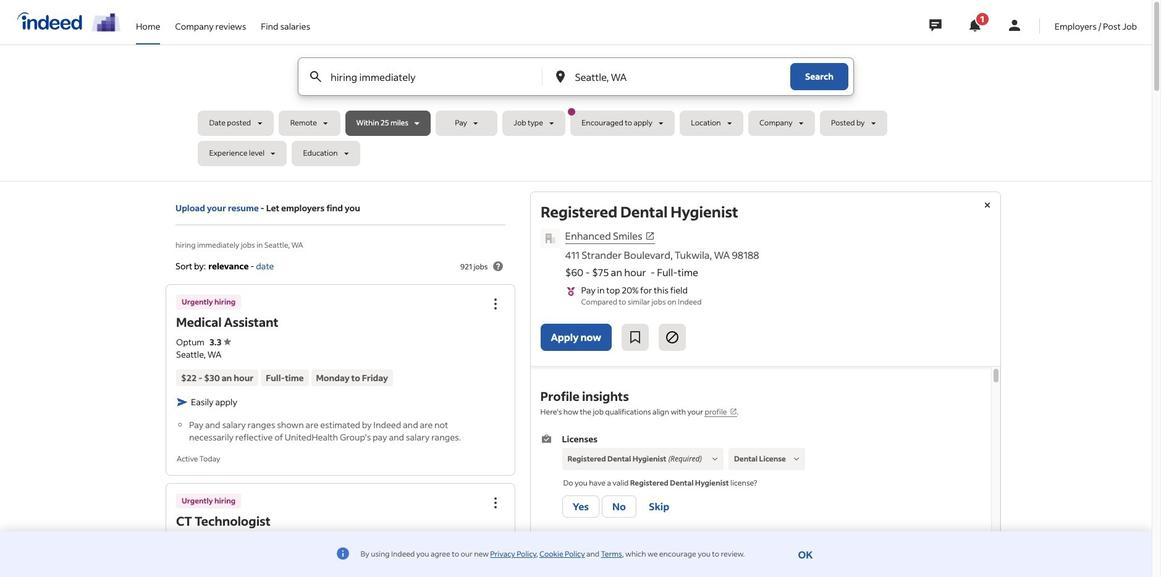 Task type: vqa. For each thing, say whether or not it's contained in the screenshot.
DEVELOPERS, in the left top of the page
no



Task type: locate. For each thing, give the bounding box(es) containing it.
profile (opens in a new window) image
[[730, 408, 737, 415]]

not interested image
[[665, 330, 680, 345]]

save this job image
[[628, 330, 643, 345]]

primary element
[[0, 0, 1153, 578]]

search: Job title, keywords, or company text field
[[328, 58, 522, 95]]

missing qualification image
[[710, 454, 721, 465]]

3.3 out of five stars rating image
[[210, 337, 232, 348]]

None search field
[[198, 58, 954, 171]]

missing qualification image
[[791, 454, 803, 465], [672, 557, 683, 568], [801, 557, 812, 568]]



Task type: describe. For each thing, give the bounding box(es) containing it.
Edit location text field
[[573, 58, 766, 95]]

at indeed, we're committed to increasing representation of women at all levels of indeed's global workforce to at least 50% by 2030 image
[[92, 13, 121, 31]]

licenses group
[[541, 433, 982, 521]]

job actions for medical assistant is collapsed image
[[488, 297, 503, 312]]

help icon image
[[491, 259, 506, 274]]

enhanced smiles (opens in a new tab) image
[[645, 231, 655, 241]]

messages unread count 0 image
[[928, 13, 944, 38]]

missing qualification image inside licenses group
[[791, 454, 803, 465]]

certifications group
[[541, 536, 982, 578]]

job actions for ct technologist is collapsed image
[[488, 496, 503, 510]]

account image
[[1008, 18, 1023, 33]]

close job details image
[[981, 198, 996, 213]]



